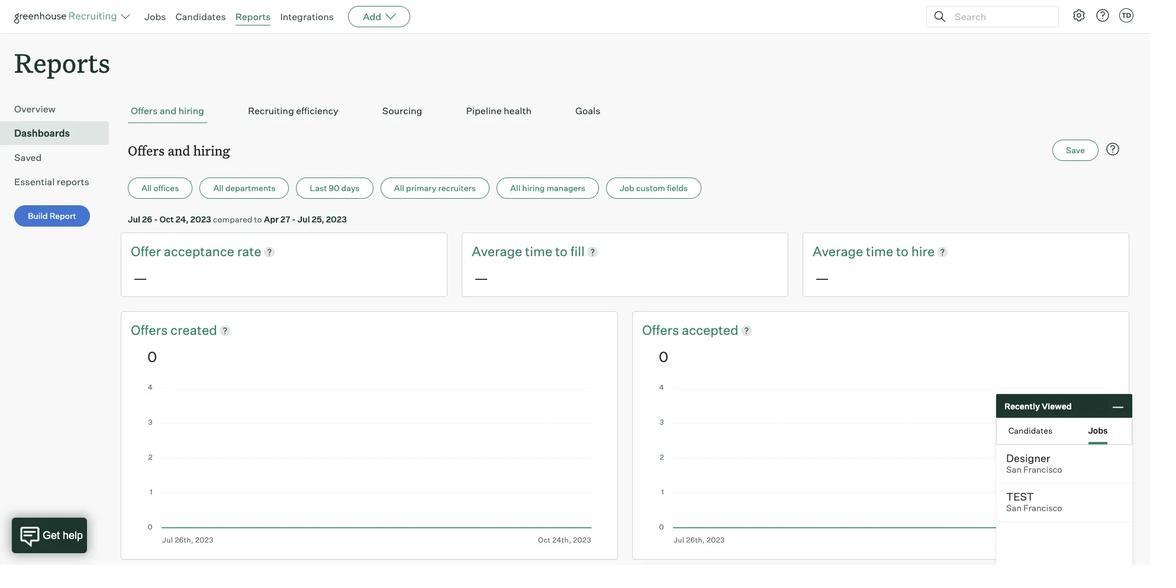 Task type: describe. For each thing, give the bounding box(es) containing it.
custom
[[636, 183, 665, 193]]

1 — from the left
[[133, 269, 147, 287]]

candidates inside tab list
[[1009, 425, 1053, 435]]

0 horizontal spatial to
[[254, 214, 262, 225]]

offers and hiring inside button
[[131, 105, 204, 117]]

managers
[[547, 183, 586, 193]]

all for all offices
[[142, 183, 152, 193]]

tab list containing offers and hiring
[[128, 99, 1123, 123]]

fill
[[571, 243, 585, 259]]

1 vertical spatial hiring
[[193, 142, 230, 159]]

to for hire
[[896, 243, 909, 259]]

2 jul from the left
[[298, 214, 310, 225]]

time for hire
[[866, 243, 894, 259]]

saved link
[[14, 150, 104, 165]]

job custom fields button
[[606, 178, 702, 199]]

rate link
[[237, 243, 261, 261]]

efficiency
[[296, 105, 339, 117]]

pipeline health button
[[463, 99, 535, 123]]

to link for fill
[[555, 243, 571, 261]]

build
[[28, 211, 48, 221]]

jobs link
[[144, 11, 166, 22]]

0 horizontal spatial reports
[[14, 45, 110, 80]]

jobs inside tab list
[[1088, 425, 1108, 435]]

add button
[[348, 6, 410, 27]]

offers link for accepted
[[642, 321, 682, 340]]

integrations
[[280, 11, 334, 22]]

essential reports link
[[14, 175, 104, 189]]

time for fill
[[525, 243, 553, 259]]

td button
[[1117, 6, 1136, 25]]

to link for hire
[[896, 243, 912, 261]]

to for fill
[[555, 243, 568, 259]]

27
[[281, 214, 290, 225]]

save
[[1066, 145, 1085, 155]]

essential
[[14, 176, 55, 188]]

acceptance
[[164, 243, 234, 259]]

offices
[[154, 183, 179, 193]]

0 vertical spatial reports
[[235, 11, 271, 22]]

test
[[1007, 490, 1034, 503]]

recently viewed
[[1005, 401, 1072, 411]]

pipeline health
[[466, 105, 532, 117]]

dashboards link
[[14, 126, 104, 140]]

2 - from the left
[[292, 214, 296, 225]]

pipeline
[[466, 105, 502, 117]]

Search text field
[[952, 8, 1048, 25]]

last 90 days button
[[296, 178, 373, 199]]

1 jul from the left
[[128, 214, 140, 225]]

time link for hire
[[866, 243, 896, 261]]

1 vertical spatial and
[[168, 142, 190, 159]]

sourcing
[[382, 105, 422, 117]]

francisco for designer
[[1024, 465, 1063, 475]]

acceptance link
[[164, 243, 237, 261]]

configure image
[[1072, 8, 1086, 22]]

saved
[[14, 152, 42, 164]]

designer san francisco
[[1007, 452, 1063, 475]]

recruiting efficiency button
[[245, 99, 342, 123]]

recruiting efficiency
[[248, 105, 339, 117]]

xychart image for accepted
[[659, 385, 1103, 545]]

created link
[[171, 321, 217, 340]]

reports link
[[235, 11, 271, 22]]

days
[[341, 183, 360, 193]]

fields
[[667, 183, 688, 193]]

90
[[329, 183, 340, 193]]

add
[[363, 11, 381, 22]]

all offices
[[142, 183, 179, 193]]

accepted
[[682, 322, 739, 338]]

primary
[[406, 183, 437, 193]]

fill link
[[571, 243, 585, 261]]

all hiring managers button
[[497, 178, 599, 199]]

all offices button
[[128, 178, 193, 199]]

jul 26 - oct 24, 2023 compared to apr 27 - jul 25, 2023
[[128, 214, 347, 225]]

job custom fields
[[620, 183, 688, 193]]

goals
[[575, 105, 601, 117]]

0 horizontal spatial candidates
[[176, 11, 226, 22]]

departments
[[225, 183, 276, 193]]

designer
[[1007, 452, 1051, 465]]

save button
[[1053, 140, 1099, 161]]

health
[[504, 105, 532, 117]]

time link for fill
[[525, 243, 555, 261]]

offers link for created
[[131, 321, 171, 340]]

0 for created
[[147, 348, 157, 366]]

last 90 days
[[310, 183, 360, 193]]

last
[[310, 183, 327, 193]]

essential reports
[[14, 176, 89, 188]]



Task type: vqa. For each thing, say whether or not it's contained in the screenshot.
the to the left
no



Task type: locate. For each thing, give the bounding box(es) containing it.
1 vertical spatial offers and hiring
[[128, 142, 230, 159]]

viewed
[[1042, 401, 1072, 411]]

1 all from the left
[[142, 183, 152, 193]]

1 horizontal spatial average time to
[[813, 243, 912, 259]]

candidates down recently viewed
[[1009, 425, 1053, 435]]

all left departments
[[213, 183, 224, 193]]

sourcing button
[[379, 99, 425, 123]]

0 vertical spatial francisco
[[1024, 465, 1063, 475]]

all for all hiring managers
[[510, 183, 521, 193]]

offers and hiring button
[[128, 99, 207, 123]]

average link
[[472, 243, 525, 261], [813, 243, 866, 261]]

accepted link
[[682, 321, 739, 340]]

candidates link
[[176, 11, 226, 22]]

overview link
[[14, 102, 104, 116]]

0 horizontal spatial -
[[154, 214, 158, 225]]

2 — from the left
[[474, 269, 489, 287]]

san inside designer san francisco
[[1007, 465, 1022, 475]]

offer link
[[131, 243, 164, 261]]

2 average time to from the left
[[813, 243, 912, 259]]

average time to for fill
[[472, 243, 571, 259]]

all left primary
[[394, 183, 404, 193]]

2023 right 25,
[[326, 214, 347, 225]]

1 offers link from the left
[[131, 321, 171, 340]]

2 time from the left
[[866, 243, 894, 259]]

reports right candidates link
[[235, 11, 271, 22]]

all
[[142, 183, 152, 193], [213, 183, 224, 193], [394, 183, 404, 193], [510, 183, 521, 193]]

apr
[[264, 214, 279, 225]]

jul left 25,
[[298, 214, 310, 225]]

reports
[[235, 11, 271, 22], [14, 45, 110, 80]]

-
[[154, 214, 158, 225], [292, 214, 296, 225]]

0 horizontal spatial offers link
[[131, 321, 171, 340]]

francisco inside designer san francisco
[[1024, 465, 1063, 475]]

recently
[[1005, 401, 1040, 411]]

0 horizontal spatial average time to
[[472, 243, 571, 259]]

4 all from the left
[[510, 183, 521, 193]]

time left 'hire' at the right top of page
[[866, 243, 894, 259]]

- right 26
[[154, 214, 158, 225]]

0 horizontal spatial average
[[472, 243, 522, 259]]

jul left 26
[[128, 214, 140, 225]]

1 0 from the left
[[147, 348, 157, 366]]

1 horizontal spatial offers link
[[642, 321, 682, 340]]

1 horizontal spatial -
[[292, 214, 296, 225]]

0 horizontal spatial to link
[[555, 243, 571, 261]]

1 vertical spatial jobs
[[1088, 425, 1108, 435]]

2 xychart image from the left
[[659, 385, 1103, 545]]

2 2023 from the left
[[326, 214, 347, 225]]

compared
[[213, 214, 252, 225]]

offers and hiring
[[131, 105, 204, 117], [128, 142, 230, 159]]

recruiting
[[248, 105, 294, 117]]

1 2023 from the left
[[190, 214, 211, 225]]

all left managers
[[510, 183, 521, 193]]

1 francisco from the top
[[1024, 465, 1063, 475]]

1 vertical spatial candidates
[[1009, 425, 1053, 435]]

1 horizontal spatial 2023
[[326, 214, 347, 225]]

goals button
[[573, 99, 604, 123]]

all primary recruiters
[[394, 183, 476, 193]]

2 san from the top
[[1007, 503, 1022, 514]]

reports
[[57, 176, 89, 188]]

average time to for hire
[[813, 243, 912, 259]]

2 offers link from the left
[[642, 321, 682, 340]]

all hiring managers
[[510, 183, 586, 193]]

recruiters
[[438, 183, 476, 193]]

report
[[50, 211, 76, 221]]

jobs
[[144, 11, 166, 22], [1088, 425, 1108, 435]]

0 horizontal spatial —
[[133, 269, 147, 287]]

francisco
[[1024, 465, 1063, 475], [1024, 503, 1063, 514]]

1 to link from the left
[[555, 243, 571, 261]]

— for fill
[[474, 269, 489, 287]]

2 all from the left
[[213, 183, 224, 193]]

2023
[[190, 214, 211, 225], [326, 214, 347, 225]]

integrations link
[[280, 11, 334, 22]]

—
[[133, 269, 147, 287], [474, 269, 489, 287], [815, 269, 830, 287]]

all departments
[[213, 183, 276, 193]]

0 horizontal spatial 0
[[147, 348, 157, 366]]

tab list containing candidates
[[997, 419, 1132, 445]]

1 vertical spatial francisco
[[1024, 503, 1063, 514]]

24,
[[176, 214, 189, 225]]

offer acceptance
[[131, 243, 237, 259]]

2 0 from the left
[[659, 348, 669, 366]]

3 all from the left
[[394, 183, 404, 193]]

and inside button
[[160, 105, 176, 117]]

1 horizontal spatial jul
[[298, 214, 310, 225]]

0
[[147, 348, 157, 366], [659, 348, 669, 366]]

1 horizontal spatial xychart image
[[659, 385, 1103, 545]]

— for hire
[[815, 269, 830, 287]]

average for hire
[[813, 243, 863, 259]]

hiring inside tab list
[[178, 105, 204, 117]]

0 vertical spatial candidates
[[176, 11, 226, 22]]

tab list
[[128, 99, 1123, 123], [997, 419, 1132, 445]]

average link for fill
[[472, 243, 525, 261]]

offer
[[131, 243, 161, 259]]

francisco for test
[[1024, 503, 1063, 514]]

1 horizontal spatial to
[[555, 243, 568, 259]]

build report
[[28, 211, 76, 221]]

td button
[[1120, 8, 1134, 22]]

average
[[472, 243, 522, 259], [813, 243, 863, 259]]

francisco inside the test san francisco
[[1024, 503, 1063, 514]]

time left the fill
[[525, 243, 553, 259]]

reports down the greenhouse recruiting image
[[14, 45, 110, 80]]

2023 right 24,
[[190, 214, 211, 225]]

1 time link from the left
[[525, 243, 555, 261]]

1 san from the top
[[1007, 465, 1022, 475]]

2 to link from the left
[[896, 243, 912, 261]]

to left 'hire' at the right top of page
[[896, 243, 909, 259]]

candidates
[[176, 11, 226, 22], [1009, 425, 1053, 435]]

3 — from the left
[[815, 269, 830, 287]]

25,
[[312, 214, 324, 225]]

1 - from the left
[[154, 214, 158, 225]]

1 horizontal spatial time
[[866, 243, 894, 259]]

test san francisco
[[1007, 490, 1063, 514]]

0 vertical spatial and
[[160, 105, 176, 117]]

2 average link from the left
[[813, 243, 866, 261]]

2 average from the left
[[813, 243, 863, 259]]

0 vertical spatial tab list
[[128, 99, 1123, 123]]

1 horizontal spatial to link
[[896, 243, 912, 261]]

1 vertical spatial tab list
[[997, 419, 1132, 445]]

hiring
[[178, 105, 204, 117], [193, 142, 230, 159], [522, 183, 545, 193]]

26
[[142, 214, 152, 225]]

hire link
[[912, 243, 935, 261]]

hire
[[912, 243, 935, 259]]

francisco up the test san francisco
[[1024, 465, 1063, 475]]

dashboards
[[14, 127, 70, 139]]

all departments button
[[200, 178, 289, 199]]

all for all primary recruiters
[[394, 183, 404, 193]]

1 horizontal spatial 0
[[659, 348, 669, 366]]

all left offices
[[142, 183, 152, 193]]

offers inside button
[[131, 105, 158, 117]]

1 horizontal spatial time link
[[866, 243, 896, 261]]

0 horizontal spatial 2023
[[190, 214, 211, 225]]

0 vertical spatial offers and hiring
[[131, 105, 204, 117]]

1 xychart image from the left
[[147, 385, 591, 545]]

offers link
[[131, 321, 171, 340], [642, 321, 682, 340]]

xychart image for created
[[147, 385, 591, 545]]

2 vertical spatial hiring
[[522, 183, 545, 193]]

2 time link from the left
[[866, 243, 896, 261]]

0 vertical spatial san
[[1007, 465, 1022, 475]]

0 for accepted
[[659, 348, 669, 366]]

1 horizontal spatial candidates
[[1009, 425, 1053, 435]]

oct
[[160, 214, 174, 225]]

1 vertical spatial reports
[[14, 45, 110, 80]]

greenhouse recruiting image
[[14, 9, 121, 24]]

job
[[620, 183, 634, 193]]

overview
[[14, 103, 56, 115]]

0 horizontal spatial average link
[[472, 243, 525, 261]]

francisco down designer san francisco
[[1024, 503, 1063, 514]]

san inside the test san francisco
[[1007, 503, 1022, 514]]

san for test
[[1007, 503, 1022, 514]]

rate
[[237, 243, 261, 259]]

san for designer
[[1007, 465, 1022, 475]]

time
[[525, 243, 553, 259], [866, 243, 894, 259]]

1 time from the left
[[525, 243, 553, 259]]

0 horizontal spatial xychart image
[[147, 385, 591, 545]]

2 francisco from the top
[[1024, 503, 1063, 514]]

san up test in the right bottom of the page
[[1007, 465, 1022, 475]]

xychart image
[[147, 385, 591, 545], [659, 385, 1103, 545]]

created
[[171, 322, 217, 338]]

to
[[254, 214, 262, 225], [555, 243, 568, 259], [896, 243, 909, 259]]

2 horizontal spatial to
[[896, 243, 909, 259]]

1 horizontal spatial average
[[813, 243, 863, 259]]

0 horizontal spatial time link
[[525, 243, 555, 261]]

to left apr
[[254, 214, 262, 225]]

1 average from the left
[[472, 243, 522, 259]]

0 horizontal spatial time
[[525, 243, 553, 259]]

to left the fill
[[555, 243, 568, 259]]

1 vertical spatial san
[[1007, 503, 1022, 514]]

san down designer san francisco
[[1007, 503, 1022, 514]]

1 average link from the left
[[472, 243, 525, 261]]

jul
[[128, 214, 140, 225], [298, 214, 310, 225]]

to link
[[555, 243, 571, 261], [896, 243, 912, 261]]

1 horizontal spatial reports
[[235, 11, 271, 22]]

td
[[1122, 11, 1132, 20]]

time link left hire link
[[866, 243, 896, 261]]

average link for hire
[[813, 243, 866, 261]]

all primary recruiters button
[[381, 178, 490, 199]]

build report button
[[14, 206, 90, 227]]

time link left fill link
[[525, 243, 555, 261]]

- right 27
[[292, 214, 296, 225]]

1 horizontal spatial jobs
[[1088, 425, 1108, 435]]

1 horizontal spatial —
[[474, 269, 489, 287]]

0 horizontal spatial jul
[[128, 214, 140, 225]]

candidates right 'jobs' link
[[176, 11, 226, 22]]

0 vertical spatial hiring
[[178, 105, 204, 117]]

all for all departments
[[213, 183, 224, 193]]

2 horizontal spatial —
[[815, 269, 830, 287]]

1 horizontal spatial average link
[[813, 243, 866, 261]]

0 vertical spatial jobs
[[144, 11, 166, 22]]

faq image
[[1106, 142, 1120, 156]]

average for fill
[[472, 243, 522, 259]]

and
[[160, 105, 176, 117], [168, 142, 190, 159]]

0 horizontal spatial jobs
[[144, 11, 166, 22]]

1 average time to from the left
[[472, 243, 571, 259]]



